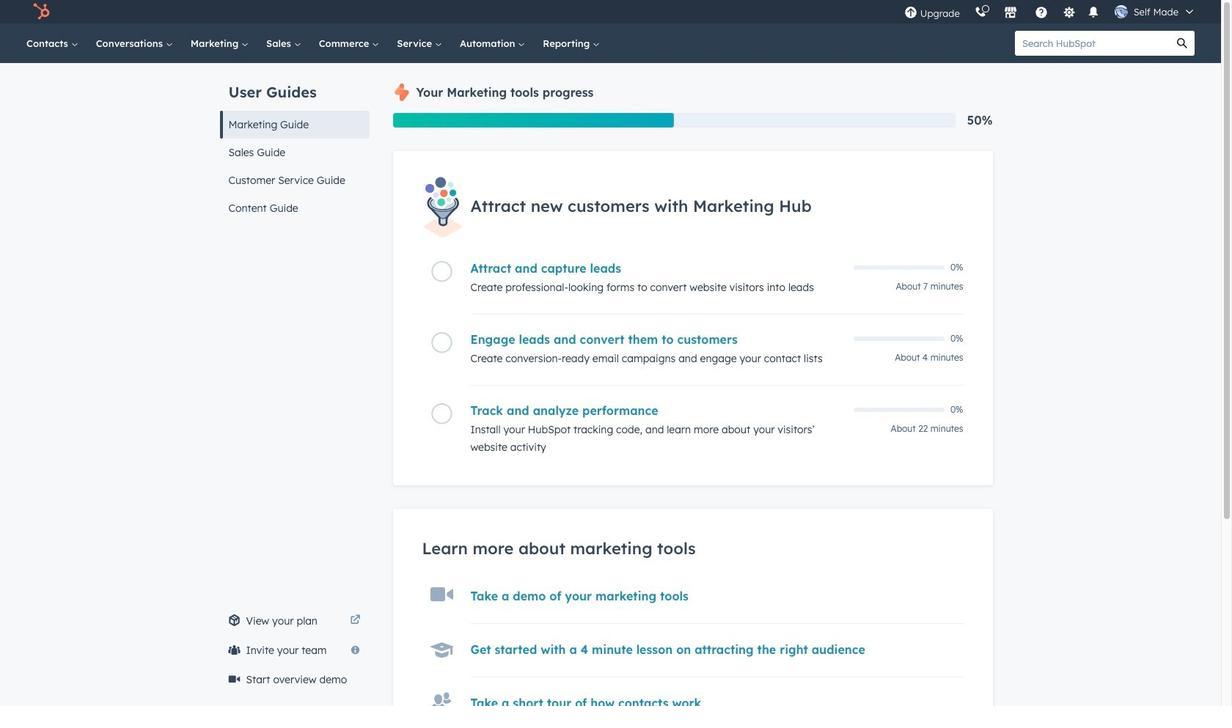 Task type: describe. For each thing, give the bounding box(es) containing it.
user guides element
[[220, 63, 370, 222]]

1 link opens in a new window image from the top
[[350, 613, 361, 630]]

2 link opens in a new window image from the top
[[350, 616, 361, 627]]



Task type: locate. For each thing, give the bounding box(es) containing it.
progress bar
[[393, 113, 675, 128]]

Search HubSpot search field
[[1016, 31, 1171, 56]]

link opens in a new window image
[[350, 613, 361, 630], [350, 616, 361, 627]]

menu
[[897, 0, 1204, 23]]

marketplaces image
[[1005, 7, 1018, 20]]

ruby anderson image
[[1115, 5, 1129, 18]]



Task type: vqa. For each thing, say whether or not it's contained in the screenshot.
Link opens in a new window icon
yes



